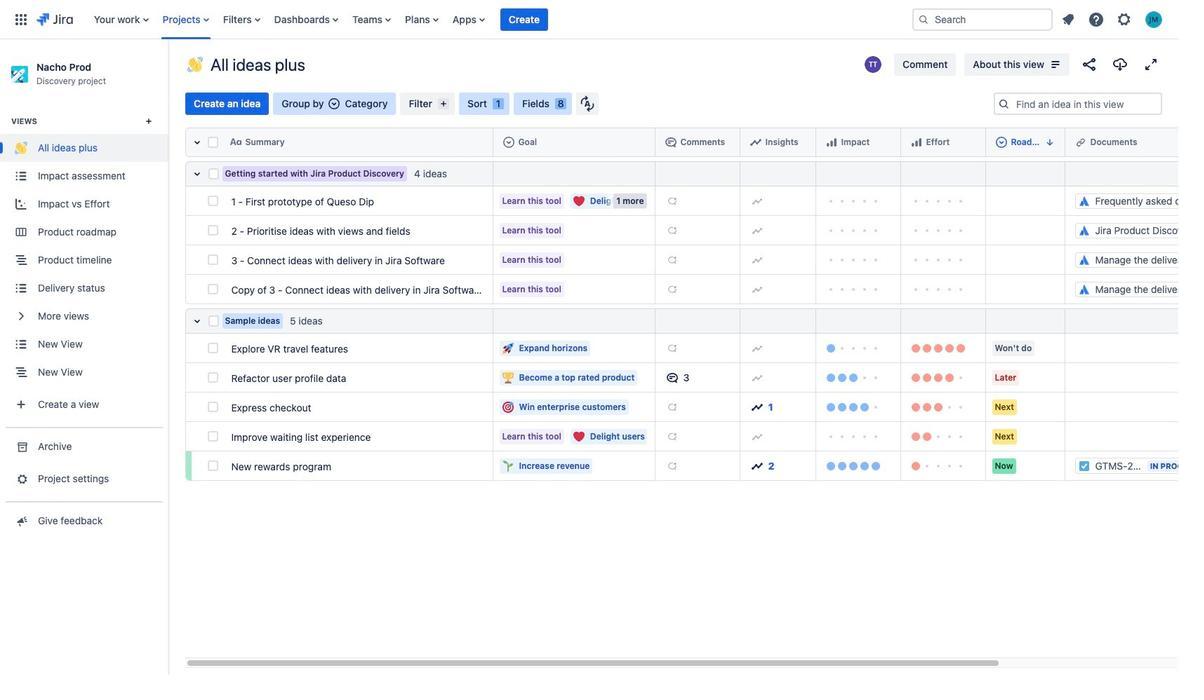 Task type: locate. For each thing, give the bounding box(es) containing it.
:rocket: image
[[502, 343, 513, 354], [502, 343, 513, 354]]

goal image
[[503, 137, 514, 148]]

add image
[[666, 195, 678, 207], [751, 195, 763, 207], [666, 225, 678, 236], [666, 284, 678, 295], [751, 284, 763, 295], [666, 431, 678, 442]]

appswitcher icon image
[[13, 11, 29, 28]]

0 horizontal spatial :wave: image
[[15, 142, 27, 155]]

None search field
[[912, 8, 1053, 31]]

list item
[[500, 0, 548, 39]]

insights image
[[751, 461, 763, 472]]

:heart: image
[[573, 431, 585, 442], [573, 431, 585, 442]]

add image
[[666, 195, 678, 207], [666, 225, 678, 236], [751, 225, 763, 236], [666, 254, 678, 266], [666, 254, 678, 266], [751, 254, 763, 266], [666, 284, 678, 295], [666, 343, 678, 354], [666, 343, 678, 354], [751, 343, 763, 354], [751, 372, 763, 384], [666, 402, 678, 413], [666, 402, 678, 413], [666, 431, 678, 442], [751, 431, 763, 442], [666, 461, 678, 472], [666, 461, 678, 472]]

expand image
[[1143, 56, 1159, 73]]

:wave: image
[[187, 57, 203, 72], [15, 142, 27, 155]]

0 vertical spatial :wave: image
[[187, 57, 203, 72]]

roadmap image
[[996, 137, 1007, 148]]

1 vertical spatial :wave: image
[[15, 142, 27, 155]]

:seedling: image
[[502, 461, 513, 472], [502, 461, 513, 472]]

:trophy: image
[[502, 372, 513, 384]]

1 vertical spatial :wave: image
[[15, 142, 27, 155]]

1 horizontal spatial :wave: image
[[187, 57, 203, 72]]

single select dropdown image
[[328, 98, 339, 109]]

settings image
[[1116, 11, 1133, 28]]

list
[[87, 0, 901, 39], [1056, 7, 1171, 32]]

jira product discovery navigation element
[[0, 39, 168, 676]]

:dart: image
[[502, 402, 513, 413], [502, 402, 513, 413]]

:heart: image
[[573, 195, 585, 207], [573, 195, 585, 207]]

jira image
[[36, 11, 73, 28], [36, 11, 73, 28]]

:wave: image
[[187, 57, 203, 72], [15, 142, 27, 155]]

collapse all image
[[188, 134, 205, 151]]

group
[[0, 98, 168, 428]]

0 horizontal spatial :wave: image
[[15, 142, 27, 155]]

primary element
[[8, 0, 901, 39]]

banner
[[0, 0, 1179, 39]]

export image
[[1112, 56, 1129, 73]]

comments image
[[665, 137, 676, 148]]

cell
[[493, 128, 655, 157], [655, 128, 740, 157], [740, 128, 816, 157], [816, 128, 901, 157], [901, 128, 986, 157], [986, 128, 1065, 157], [1065, 128, 1179, 157], [986, 216, 1065, 246], [986, 246, 1065, 275], [986, 275, 1065, 305], [1065, 334, 1179, 364], [1065, 364, 1179, 393], [1065, 393, 1179, 422], [1065, 422, 1179, 452]]



Task type: describe. For each thing, give the bounding box(es) containing it.
0 vertical spatial :wave: image
[[187, 57, 203, 72]]

Search field
[[912, 8, 1053, 31]]

Find an idea in this view field
[[1012, 94, 1161, 114]]

autosave is enabled image
[[580, 95, 594, 112]]

0 horizontal spatial list
[[87, 0, 901, 39]]

current project sidebar image
[[153, 56, 184, 84]]

show description image
[[1047, 56, 1064, 73]]

insights image
[[750, 137, 761, 148]]

share image
[[1081, 56, 1098, 73]]

effort image
[[911, 137, 922, 148]]

your profile and settings image
[[1145, 11, 1162, 28]]

1 horizontal spatial :wave: image
[[187, 57, 203, 72]]

impact image
[[826, 137, 837, 148]]

1 horizontal spatial list
[[1056, 7, 1171, 32]]

:wave: image inside jira product discovery navigation element
[[15, 142, 27, 155]]

:trophy: image
[[502, 372, 513, 384]]

feedback image
[[14, 515, 28, 529]]

help image
[[1088, 11, 1105, 28]]

search image
[[918, 14, 929, 25]]

comments image
[[666, 372, 678, 384]]

summary image
[[230, 137, 241, 148]]

hyperlink image
[[1075, 137, 1086, 148]]

notifications image
[[1060, 11, 1077, 28]]

insights image
[[751, 402, 763, 413]]

header.desc image
[[1044, 137, 1055, 148]]

project settings image
[[14, 473, 28, 487]]



Task type: vqa. For each thing, say whether or not it's contained in the screenshot.
HEADER.DESC image
yes



